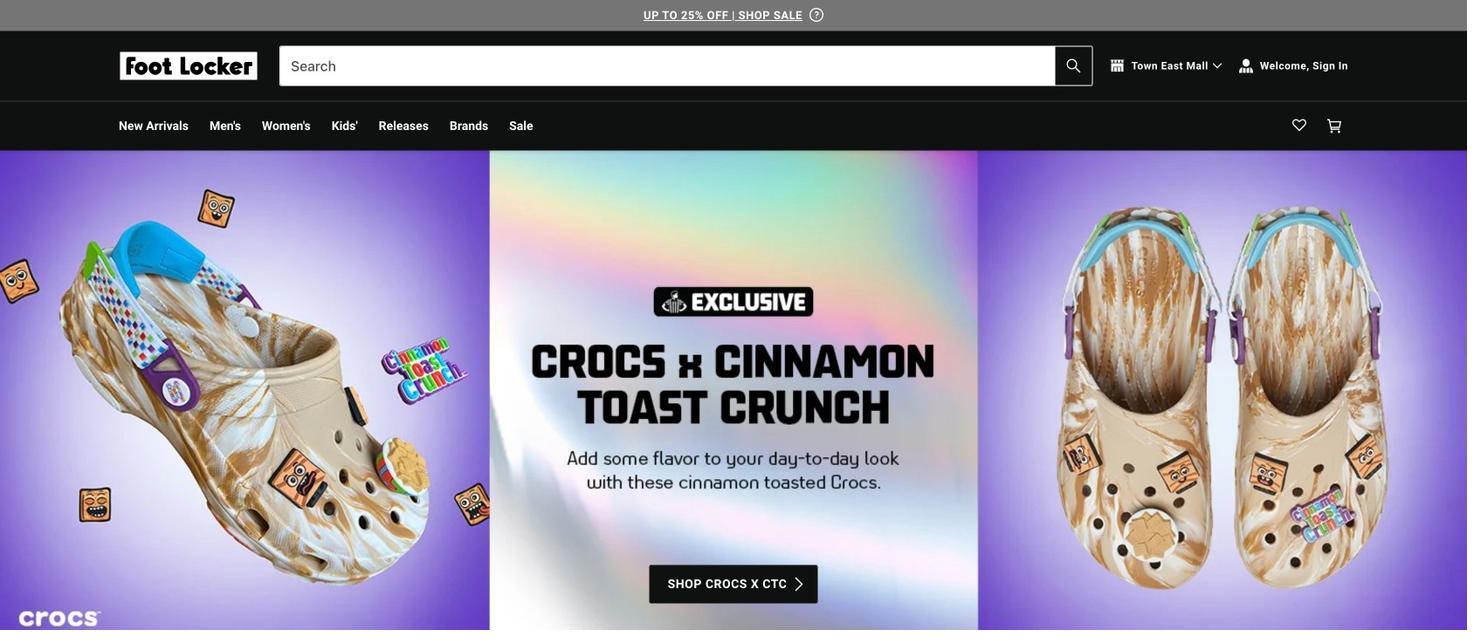 Task type: describe. For each thing, give the bounding box(es) containing it.
add some flavor to your day-to-day look with these cinnamon toasted crocs. shop crocs x ctc image
[[0, 151, 1468, 631]]

Search search field
[[280, 47, 1092, 85]]

cart: 0 items image
[[1328, 119, 1342, 133]]

foot locker logo links to the home page image
[[119, 52, 259, 80]]

primary element
[[105, 102, 1363, 151]]



Task type: locate. For each thing, give the bounding box(es) containing it.
my favorites image
[[1293, 119, 1307, 133]]

toolbar
[[119, 102, 980, 151]]

more information about up to 25% off | shop sale promotion image
[[810, 8, 824, 22]]

search submit image
[[1067, 59, 1081, 73]]

None search field
[[280, 46, 1093, 86]]



Task type: vqa. For each thing, say whether or not it's contained in the screenshot.
the 'search' SEARCH FIELD
yes



